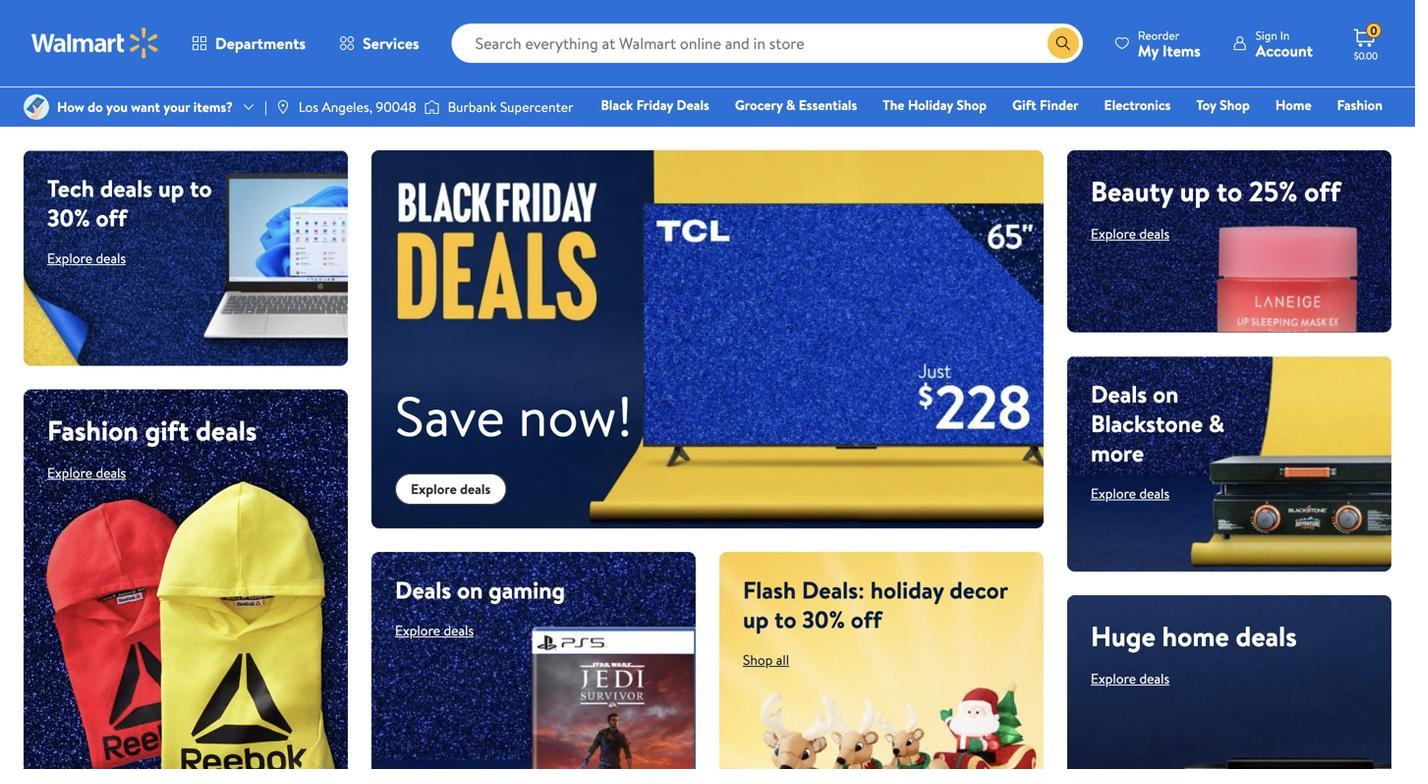 Task type: locate. For each thing, give the bounding box(es) containing it.
walmart+
[[1325, 123, 1383, 142]]

grocery
[[735, 95, 783, 115]]

in
[[1281, 27, 1290, 44]]

friday
[[637, 95, 673, 115]]

burbank
[[448, 97, 497, 116]]

to left "25%"
[[1217, 172, 1243, 210]]

0 vertical spatial fashion
[[1338, 95, 1383, 115]]

explore down the beauty
[[1091, 224, 1137, 243]]

flash deals: holiday decor up to 30% off
[[743, 574, 1008, 636]]

explore down more
[[1091, 484, 1137, 503]]

|
[[264, 97, 267, 116]]

fashion
[[1338, 95, 1383, 115], [47, 411, 138, 450]]

decor
[[950, 574, 1008, 607]]

1 horizontal spatial  image
[[275, 99, 291, 115]]

1 horizontal spatial deals
[[677, 95, 710, 115]]

deals down the save
[[460, 480, 491, 499]]

shop all
[[743, 651, 789, 670]]

angeles,
[[322, 97, 373, 116]]

holiday
[[908, 95, 954, 115]]

explore deals down fashion gift deals at left bottom
[[47, 463, 126, 483]]

1 vertical spatial deals
[[1091, 378, 1148, 411]]

0 vertical spatial on
[[1153, 378, 1179, 411]]

 image for how
[[24, 94, 49, 120]]

beauty
[[1091, 172, 1174, 210]]

los
[[299, 97, 319, 116]]

explore deals link down the beauty
[[1091, 224, 1170, 243]]

explore down fashion gift deals at left bottom
[[47, 463, 93, 483]]

services button
[[323, 20, 436, 67]]

1 vertical spatial on
[[457, 574, 483, 607]]

deals down deals on gaming
[[444, 621, 474, 640]]

explore deals down deals on gaming
[[395, 621, 474, 640]]

explore down huge
[[1091, 670, 1137, 689]]

explore for beauty up to 25% off
[[1091, 224, 1137, 243]]

explore deals link for tech deals up to 30% off
[[47, 249, 126, 268]]

up down registry link
[[1180, 172, 1211, 210]]

deals down more
[[1140, 484, 1170, 503]]

0 horizontal spatial &
[[786, 95, 796, 115]]

deals down the beauty
[[1140, 224, 1170, 243]]

0 horizontal spatial to
[[190, 172, 212, 205]]

deals for deals on gaming
[[395, 574, 452, 607]]

1 vertical spatial 30%
[[802, 603, 845, 636]]

explore down deals on gaming
[[395, 621, 441, 640]]

1 horizontal spatial up
[[743, 603, 769, 636]]

0 horizontal spatial deals
[[395, 574, 452, 607]]

shop right toy
[[1220, 95, 1250, 115]]

fashion left gift
[[47, 411, 138, 450]]

0 vertical spatial 30%
[[47, 202, 90, 234]]

0 horizontal spatial  image
[[24, 94, 49, 120]]

deals right tech
[[100, 172, 153, 205]]

explore deals for beauty up to 25% off
[[1091, 224, 1170, 243]]

2 horizontal spatial  image
[[424, 97, 440, 117]]

to down items?
[[190, 172, 212, 205]]

deals for huge home deals
[[1140, 670, 1170, 689]]

explore deals down tech deals up to 30% off
[[47, 249, 126, 268]]

0 vertical spatial deals
[[677, 95, 710, 115]]

explore for huge home deals
[[1091, 670, 1137, 689]]

fashion inside fashion auto
[[1338, 95, 1383, 115]]

explore deals for tech deals up to 30% off
[[47, 249, 126, 268]]

0 horizontal spatial off
[[96, 202, 127, 234]]

explore for deals on blackstone & more
[[1091, 484, 1137, 503]]

1 horizontal spatial &
[[1209, 408, 1225, 441]]

more
[[1091, 437, 1144, 470]]

up down your
[[158, 172, 184, 205]]

tech deals up to 30% off
[[47, 172, 212, 234]]

explore deals link for huge home deals
[[1091, 670, 1170, 689]]

gift finder link
[[1004, 94, 1088, 116]]

on inside the deals on blackstone & more
[[1153, 378, 1179, 411]]

toy shop link
[[1188, 94, 1259, 116]]

2 horizontal spatial off
[[1305, 172, 1341, 210]]

explore deals for deals on gaming
[[395, 621, 474, 640]]

Search search field
[[452, 24, 1083, 63]]

1 vertical spatial fashion
[[47, 411, 138, 450]]

registry link
[[1148, 122, 1216, 143]]

1 horizontal spatial on
[[1153, 378, 1179, 411]]

up inside tech deals up to 30% off
[[158, 172, 184, 205]]

1 vertical spatial &
[[1209, 408, 1225, 441]]

explore deals link down more
[[1091, 484, 1170, 503]]

deals for deals on blackstone & more
[[1140, 484, 1170, 503]]

to up all
[[775, 603, 797, 636]]

explore deals down the save
[[411, 480, 491, 499]]

explore deals link
[[1091, 224, 1170, 243], [47, 249, 126, 268], [47, 463, 126, 483], [395, 474, 507, 505], [1091, 484, 1170, 503], [395, 621, 474, 640], [1091, 670, 1170, 689]]

gaming
[[489, 574, 565, 607]]

auto
[[1102, 123, 1131, 142]]

fashion auto
[[1102, 95, 1383, 142]]

home
[[1276, 95, 1312, 115]]

deals
[[677, 95, 710, 115], [1091, 378, 1148, 411], [395, 574, 452, 607]]

deals down huge
[[1140, 670, 1170, 689]]

explore down tech
[[47, 249, 93, 268]]

explore down the save
[[411, 480, 457, 499]]

to inside tech deals up to 30% off
[[190, 172, 212, 205]]

explore deals for deals on blackstone & more
[[1091, 484, 1170, 503]]

2 horizontal spatial deals
[[1091, 378, 1148, 411]]

explore deals down more
[[1091, 484, 1170, 503]]

auto link
[[1093, 122, 1140, 143]]

huge home deals
[[1091, 617, 1298, 656]]

how
[[57, 97, 84, 116]]

on
[[1153, 378, 1179, 411], [457, 574, 483, 607]]

explore
[[1091, 224, 1137, 243], [47, 249, 93, 268], [47, 463, 93, 483], [411, 480, 457, 499], [1091, 484, 1137, 503], [395, 621, 441, 640], [1091, 670, 1137, 689]]

to
[[190, 172, 212, 205], [1217, 172, 1243, 210], [775, 603, 797, 636]]

explore deals down huge
[[1091, 670, 1170, 689]]

 image left how
[[24, 94, 49, 120]]

the holiday shop
[[883, 95, 987, 115]]

 image right "90048"
[[424, 97, 440, 117]]

0 vertical spatial &
[[786, 95, 796, 115]]

up up the shop all link
[[743, 603, 769, 636]]

search icon image
[[1056, 35, 1071, 51]]

to inside the flash deals: holiday decor up to 30% off
[[775, 603, 797, 636]]

reorder my items
[[1138, 27, 1201, 61]]

black friday deals link
[[592, 94, 718, 116]]

& right the grocery
[[786, 95, 796, 115]]

90048
[[376, 97, 416, 116]]

explore deals link down tech deals up to 30% off
[[47, 249, 126, 268]]

shop left all
[[743, 651, 773, 670]]

shop
[[957, 95, 987, 115], [1220, 95, 1250, 115], [743, 651, 773, 670]]

0 horizontal spatial on
[[457, 574, 483, 607]]

gift
[[145, 411, 189, 450]]

1 horizontal spatial off
[[851, 603, 882, 636]]

0 horizontal spatial up
[[158, 172, 184, 205]]

one
[[1233, 123, 1262, 142]]

deals down tech deals up to 30% off
[[96, 249, 126, 268]]

fashion link
[[1329, 94, 1392, 116]]

& right blackstone
[[1209, 408, 1225, 441]]

 image
[[24, 94, 49, 120], [424, 97, 440, 117], [275, 99, 291, 115]]

up
[[158, 172, 184, 205], [1180, 172, 1211, 210], [743, 603, 769, 636]]

2 horizontal spatial shop
[[1220, 95, 1250, 115]]

deals inside the deals on blackstone & more
[[1091, 378, 1148, 411]]

one debit
[[1233, 123, 1299, 142]]

explore deals link down deals on gaming
[[395, 621, 474, 640]]

explore deals down the beauty
[[1091, 224, 1170, 243]]

deals for save now!
[[460, 480, 491, 499]]

flash
[[743, 574, 796, 607]]

you
[[106, 97, 128, 116]]

1 horizontal spatial to
[[775, 603, 797, 636]]

0
[[1371, 22, 1378, 39]]

save now!
[[395, 377, 633, 454]]

explore deals link down huge
[[1091, 670, 1170, 689]]

1 horizontal spatial shop
[[957, 95, 987, 115]]

explore deals link down fashion gift deals at left bottom
[[47, 463, 126, 483]]

your
[[164, 97, 190, 116]]

explore for fashion gift deals
[[47, 463, 93, 483]]

deals down fashion gift deals at left bottom
[[96, 463, 126, 483]]

black friday deals
[[601, 95, 710, 115]]

shop right holiday
[[957, 95, 987, 115]]

electronics
[[1105, 95, 1171, 115]]

explore deals link for deals on blackstone & more
[[1091, 484, 1170, 503]]

0 horizontal spatial 30%
[[47, 202, 90, 234]]

0 horizontal spatial shop
[[743, 651, 773, 670]]

deals for fashion gift deals
[[96, 463, 126, 483]]

explore deals link for beauty up to 25% off
[[1091, 224, 1170, 243]]

explore deals
[[1091, 224, 1170, 243], [47, 249, 126, 268], [47, 463, 126, 483], [411, 480, 491, 499], [1091, 484, 1170, 503], [395, 621, 474, 640], [1091, 670, 1170, 689]]

&
[[786, 95, 796, 115], [1209, 408, 1225, 441]]

debit
[[1265, 123, 1299, 142]]

1 horizontal spatial fashion
[[1338, 95, 1383, 115]]

supercenter
[[500, 97, 574, 116]]

off
[[1305, 172, 1341, 210], [96, 202, 127, 234], [851, 603, 882, 636]]

los angeles, 90048
[[299, 97, 416, 116]]

30% inside tech deals up to 30% off
[[47, 202, 90, 234]]

burbank supercenter
[[448, 97, 574, 116]]

the
[[883, 95, 905, 115]]

1 horizontal spatial 30%
[[802, 603, 845, 636]]

fashion up walmart+
[[1338, 95, 1383, 115]]

fashion gift deals
[[47, 411, 257, 450]]

fashion for fashion gift deals
[[47, 411, 138, 450]]

explore deals link down the save
[[395, 474, 507, 505]]

30%
[[47, 202, 90, 234], [802, 603, 845, 636]]

departments button
[[175, 20, 323, 67]]

0 horizontal spatial fashion
[[47, 411, 138, 450]]

deals for beauty up to 25% off
[[1140, 224, 1170, 243]]

 image right |
[[275, 99, 291, 115]]

2 vertical spatial deals
[[395, 574, 452, 607]]

deals
[[100, 172, 153, 205], [1140, 224, 1170, 243], [96, 249, 126, 268], [196, 411, 257, 450], [96, 463, 126, 483], [460, 480, 491, 499], [1140, 484, 1170, 503], [1236, 617, 1298, 656], [444, 621, 474, 640], [1140, 670, 1170, 689]]



Task type: vqa. For each thing, say whether or not it's contained in the screenshot.
'&' within the 'Grocery & Essentials' "link"
yes



Task type: describe. For each thing, give the bounding box(es) containing it.
explore deals for save now!
[[411, 480, 491, 499]]

shop all link
[[743, 651, 789, 670]]

2 horizontal spatial up
[[1180, 172, 1211, 210]]

deals for tech deals up to 30% off
[[96, 249, 126, 268]]

 image for los
[[275, 99, 291, 115]]

my
[[1138, 40, 1159, 61]]

up inside the flash deals: holiday decor up to 30% off
[[743, 603, 769, 636]]

off inside tech deals up to 30% off
[[96, 202, 127, 234]]

explore for save now!
[[411, 480, 457, 499]]

want
[[131, 97, 160, 116]]

toy shop
[[1197, 95, 1250, 115]]

items
[[1163, 40, 1201, 61]]

tech
[[47, 172, 94, 205]]

walmart image
[[31, 28, 159, 59]]

fashion for fashion auto
[[1338, 95, 1383, 115]]

25%
[[1249, 172, 1298, 210]]

$0.00
[[1354, 49, 1378, 62]]

shop inside 'link'
[[1220, 95, 1250, 115]]

items?
[[193, 97, 233, 116]]

toy
[[1197, 95, 1217, 115]]

services
[[363, 32, 419, 54]]

finder
[[1040, 95, 1079, 115]]

on for blackstone
[[1153, 378, 1179, 411]]

how do you want your items?
[[57, 97, 233, 116]]

save
[[395, 377, 505, 454]]

home
[[1163, 617, 1230, 656]]

off inside the flash deals: holiday decor up to 30% off
[[851, 603, 882, 636]]

the holiday shop link
[[874, 94, 996, 116]]

2 horizontal spatial to
[[1217, 172, 1243, 210]]

black
[[601, 95, 633, 115]]

 image for burbank
[[424, 97, 440, 117]]

now!
[[518, 377, 633, 454]]

deals right home on the bottom right
[[1236, 617, 1298, 656]]

do
[[88, 97, 103, 116]]

deals on gaming
[[395, 574, 565, 607]]

departments
[[215, 32, 306, 54]]

all
[[776, 651, 789, 670]]

deals for deals on gaming
[[444, 621, 474, 640]]

beauty up to 25% off
[[1091, 172, 1341, 210]]

electronics link
[[1096, 94, 1180, 116]]

deals for deals on blackstone & more
[[1091, 378, 1148, 411]]

sign
[[1256, 27, 1278, 44]]

deals on blackstone & more
[[1091, 378, 1225, 470]]

deals right gift
[[196, 411, 257, 450]]

explore deals link for deals on gaming
[[395, 621, 474, 640]]

explore deals for fashion gift deals
[[47, 463, 126, 483]]

explore deals link for save now!
[[395, 474, 507, 505]]

registry
[[1157, 123, 1207, 142]]

huge
[[1091, 617, 1156, 656]]

blackstone
[[1091, 408, 1203, 441]]

deals inside tech deals up to 30% off
[[100, 172, 153, 205]]

walmart+ link
[[1316, 122, 1392, 143]]

reorder
[[1138, 27, 1180, 44]]

Walmart Site-Wide search field
[[452, 24, 1083, 63]]

one debit link
[[1224, 122, 1308, 143]]

deals:
[[802, 574, 865, 607]]

account
[[1256, 40, 1313, 61]]

grocery & essentials
[[735, 95, 858, 115]]

explore deals link for fashion gift deals
[[47, 463, 126, 483]]

on for gaming
[[457, 574, 483, 607]]

explore for deals on gaming
[[395, 621, 441, 640]]

& inside the deals on blackstone & more
[[1209, 408, 1225, 441]]

grocery & essentials link
[[726, 94, 866, 116]]

holiday
[[871, 574, 944, 607]]

explore deals for huge home deals
[[1091, 670, 1170, 689]]

gift finder
[[1013, 95, 1079, 115]]

gift
[[1013, 95, 1037, 115]]

30% inside the flash deals: holiday decor up to 30% off
[[802, 603, 845, 636]]

explore for tech deals up to 30% off
[[47, 249, 93, 268]]

home link
[[1267, 94, 1321, 116]]

sign in account
[[1256, 27, 1313, 61]]

essentials
[[799, 95, 858, 115]]



